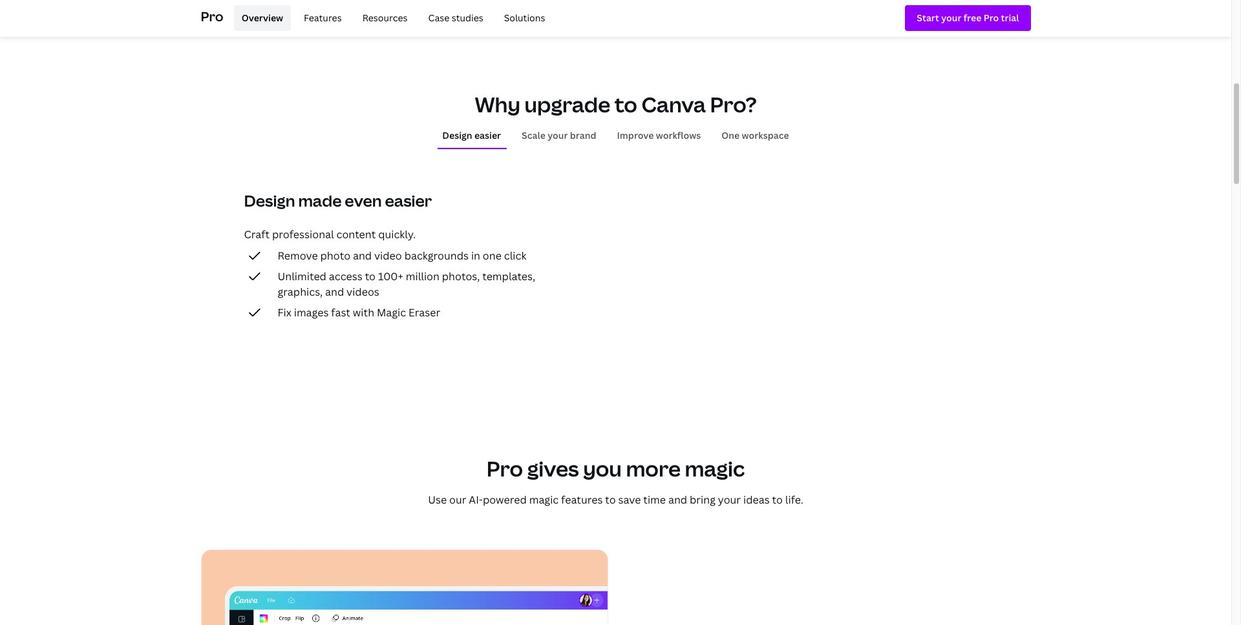 Task type: locate. For each thing, give the bounding box(es) containing it.
to inside unlimited access to 100+ million photos, templates, graphics, and videos
[[365, 270, 376, 284]]

0 vertical spatial design
[[443, 129, 472, 141]]

to left save
[[605, 493, 616, 508]]

design made even easier
[[244, 190, 432, 211]]

use
[[428, 493, 447, 508]]

case studies
[[428, 12, 484, 24]]

time
[[644, 493, 666, 508]]

0 vertical spatial easier
[[475, 129, 501, 141]]

1 horizontal spatial design
[[443, 129, 472, 141]]

made
[[298, 190, 342, 211]]

magic for more
[[685, 455, 745, 483]]

and down 'content'
[[353, 249, 372, 263]]

0 horizontal spatial and
[[325, 285, 344, 299]]

solutions link
[[496, 5, 553, 31]]

0 horizontal spatial your
[[548, 129, 568, 141]]

0 horizontal spatial design
[[244, 190, 295, 211]]

pro gives you more magic
[[487, 455, 745, 483]]

1 vertical spatial magic
[[529, 493, 559, 508]]

templates,
[[482, 270, 535, 284]]

your right scale
[[548, 129, 568, 141]]

case
[[428, 12, 450, 24]]

our
[[449, 493, 467, 508]]

design easier
[[443, 129, 501, 141]]

one workspace
[[722, 129, 789, 141]]

features
[[561, 493, 603, 508]]

video
[[374, 249, 402, 263]]

magic down gives
[[529, 493, 559, 508]]

why upgrade to canva pro?
[[475, 90, 757, 118]]

craft
[[244, 228, 270, 242]]

0 vertical spatial pro
[[201, 8, 224, 25]]

craft professional content quickly.
[[244, 228, 416, 242]]

0 vertical spatial your
[[548, 129, 568, 141]]

pro for pro
[[201, 8, 224, 25]]

magic
[[685, 455, 745, 483], [529, 493, 559, 508]]

resources link
[[355, 5, 415, 31]]

1 vertical spatial pro
[[487, 455, 523, 483]]

you
[[583, 455, 622, 483]]

scale your brand
[[522, 129, 596, 141]]

solutions
[[504, 12, 545, 24]]

pro element
[[201, 0, 1031, 36]]

1 horizontal spatial pro
[[487, 455, 523, 483]]

to up the videos
[[365, 270, 376, 284]]

images
[[294, 306, 329, 320]]

ai-
[[469, 493, 483, 508]]

1 horizontal spatial and
[[353, 249, 372, 263]]

pro left overview
[[201, 8, 224, 25]]

workspace
[[742, 129, 789, 141]]

magic up bring
[[685, 455, 745, 483]]

design inside design easier button
[[443, 129, 472, 141]]

and inside unlimited access to 100+ million photos, templates, graphics, and videos
[[325, 285, 344, 299]]

in
[[471, 249, 480, 263]]

1 horizontal spatial easier
[[475, 129, 501, 141]]

easier up quickly.
[[385, 190, 432, 211]]

features
[[304, 12, 342, 24]]

1 horizontal spatial magic
[[685, 455, 745, 483]]

even
[[345, 190, 382, 211]]

your right bring
[[718, 493, 741, 508]]

1 horizontal spatial your
[[718, 493, 741, 508]]

and right time
[[669, 493, 687, 508]]

1 vertical spatial design
[[244, 190, 295, 211]]

design
[[443, 129, 472, 141], [244, 190, 295, 211]]

design easier button
[[437, 123, 506, 148]]

click
[[504, 249, 527, 263]]

scale your brand button
[[517, 123, 602, 148]]

0 horizontal spatial magic
[[529, 493, 559, 508]]

graphics,
[[278, 285, 323, 299]]

pro?
[[710, 90, 757, 118]]

canva
[[642, 90, 706, 118]]

1 vertical spatial and
[[325, 285, 344, 299]]

eraser
[[409, 306, 441, 320]]

pro inside pro element
[[201, 8, 224, 25]]

menu bar
[[229, 5, 553, 31]]

fix images fast with magic eraser
[[278, 306, 441, 320]]

fast
[[331, 306, 350, 320]]

0 vertical spatial and
[[353, 249, 372, 263]]

improve workflows button
[[612, 123, 706, 148]]

one
[[483, 249, 502, 263]]

design for design easier
[[443, 129, 472, 141]]

your inside button
[[548, 129, 568, 141]]

pro
[[201, 8, 224, 25], [487, 455, 523, 483]]

easier
[[475, 129, 501, 141], [385, 190, 432, 211]]

to
[[615, 90, 638, 118], [365, 270, 376, 284], [605, 493, 616, 508], [772, 493, 783, 508]]

and
[[353, 249, 372, 263], [325, 285, 344, 299], [669, 493, 687, 508]]

0 horizontal spatial pro
[[201, 8, 224, 25]]

0 vertical spatial magic
[[685, 455, 745, 483]]

easier down why
[[475, 129, 501, 141]]

improve workflows
[[617, 129, 701, 141]]

photo
[[320, 249, 351, 263]]

to up improve
[[615, 90, 638, 118]]

menu bar containing overview
[[229, 5, 553, 31]]

unlimited access to 100+ million photos, templates, graphics, and videos
[[278, 270, 535, 299]]

100+
[[378, 270, 403, 284]]

pro up powered at the bottom left of page
[[487, 455, 523, 483]]

2 horizontal spatial and
[[669, 493, 687, 508]]

gives
[[527, 455, 579, 483]]

one
[[722, 129, 740, 141]]

and down access
[[325, 285, 344, 299]]

your
[[548, 129, 568, 141], [718, 493, 741, 508]]

0 horizontal spatial easier
[[385, 190, 432, 211]]

studies
[[452, 12, 484, 24]]



Task type: describe. For each thing, give the bounding box(es) containing it.
million
[[406, 270, 440, 284]]

improve
[[617, 129, 654, 141]]

backgrounds
[[405, 249, 469, 263]]

menu bar inside pro element
[[229, 5, 553, 31]]

design for design made even easier
[[244, 190, 295, 211]]

save
[[619, 493, 641, 508]]

easier inside button
[[475, 129, 501, 141]]

one workspace button
[[717, 123, 794, 148]]

content
[[337, 228, 376, 242]]

fix
[[278, 306, 292, 320]]

unlimited
[[278, 270, 327, 284]]

pro for pro gives you more magic
[[487, 455, 523, 483]]

resources
[[363, 12, 408, 24]]

quickly.
[[378, 228, 416, 242]]

overview
[[242, 12, 283, 24]]

overview link
[[234, 5, 291, 31]]

remove
[[278, 249, 318, 263]]

powered
[[483, 493, 527, 508]]

to left life.
[[772, 493, 783, 508]]

ideas
[[744, 493, 770, 508]]

bring
[[690, 493, 716, 508]]

professional
[[272, 228, 334, 242]]

videos
[[347, 285, 379, 299]]

1 vertical spatial your
[[718, 493, 741, 508]]

more
[[626, 455, 681, 483]]

magic
[[377, 306, 406, 320]]

use our ai-powered magic features to save time and bring your ideas to life.
[[428, 493, 804, 508]]

scale
[[522, 129, 546, 141]]

life.
[[786, 493, 804, 508]]

with
[[353, 306, 374, 320]]

workflows
[[656, 129, 701, 141]]

case studies link
[[421, 5, 491, 31]]

features link
[[296, 5, 350, 31]]

remove photo and video backgrounds in one click
[[278, 249, 527, 263]]

2 vertical spatial and
[[669, 493, 687, 508]]

magic for powered
[[529, 493, 559, 508]]

brand
[[570, 129, 596, 141]]

upgrade
[[525, 90, 611, 118]]

why
[[475, 90, 521, 118]]

1 vertical spatial easier
[[385, 190, 432, 211]]

photos,
[[442, 270, 480, 284]]

access
[[329, 270, 363, 284]]



Task type: vqa. For each thing, say whether or not it's contained in the screenshot.
Pro
yes



